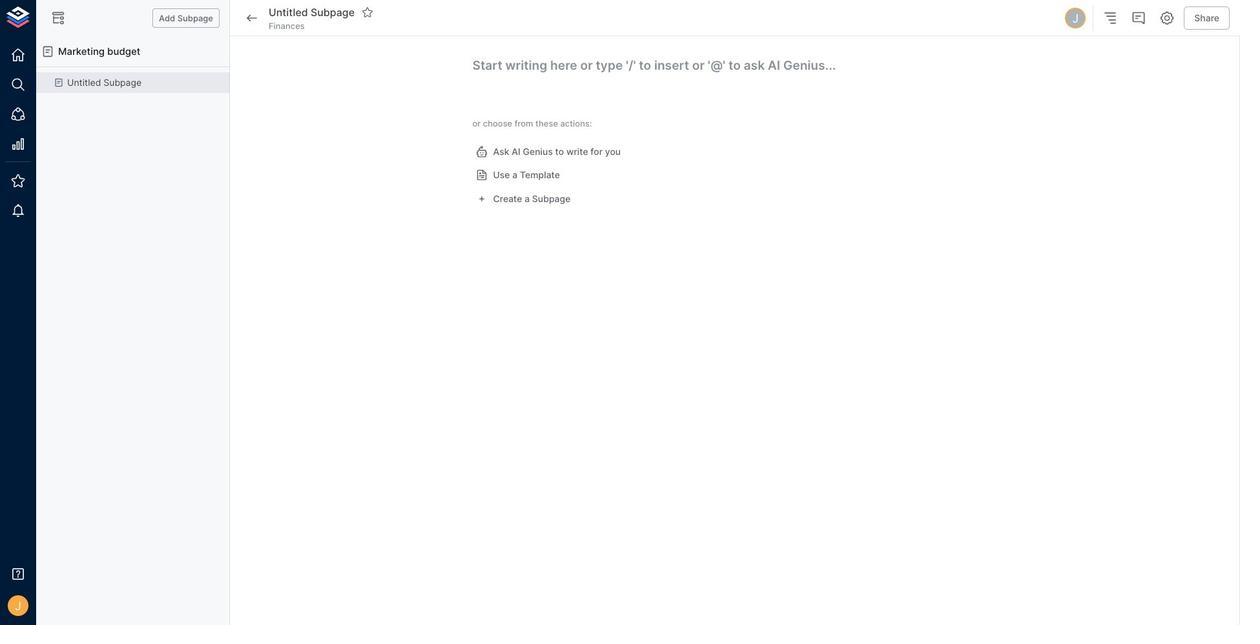 Task type: describe. For each thing, give the bounding box(es) containing it.
go back image
[[244, 10, 260, 26]]

comments image
[[1131, 10, 1147, 26]]

table of contents image
[[1103, 10, 1119, 26]]

hide wiki image
[[50, 10, 66, 26]]



Task type: vqa. For each thing, say whether or not it's contained in the screenshot.
Settings image
yes



Task type: locate. For each thing, give the bounding box(es) containing it.
settings image
[[1160, 10, 1175, 26]]

favorite image
[[362, 6, 374, 18]]



